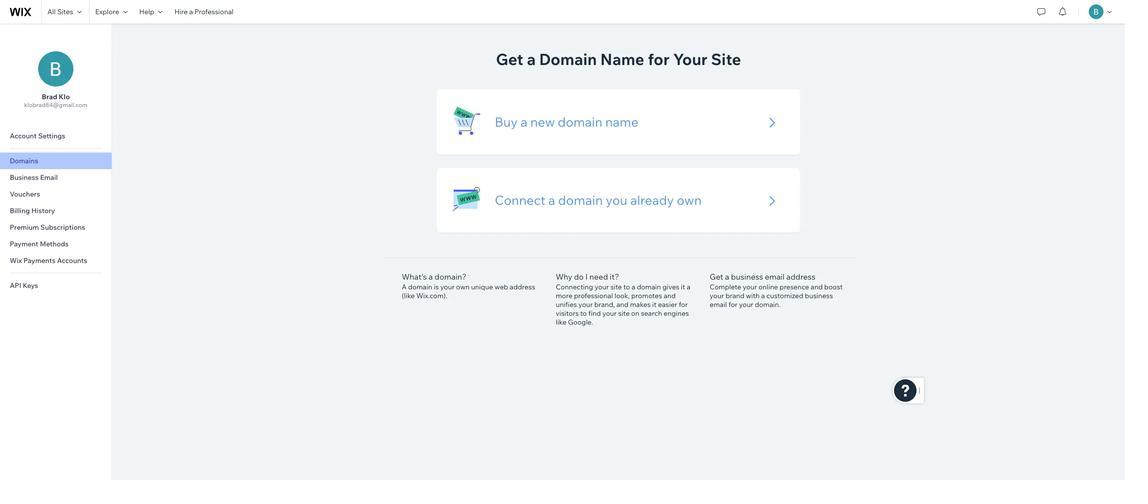Task type: locate. For each thing, give the bounding box(es) containing it.
professional
[[194, 7, 234, 16]]

vouchers link
[[0, 186, 112, 203]]

domains
[[10, 157, 38, 165]]

api
[[10, 281, 21, 290]]

brad klo klobrad84@gmail.com
[[24, 92, 87, 109]]

brad
[[42, 92, 57, 101]]

api keys link
[[0, 277, 112, 294]]

hire
[[174, 7, 188, 16]]

a
[[189, 7, 193, 16]]

subscriptions
[[40, 223, 85, 232]]

klo
[[59, 92, 70, 101]]

history
[[31, 207, 55, 215]]

wix payments accounts link
[[0, 253, 112, 269]]

domains link
[[0, 153, 112, 169]]

account settings link
[[0, 128, 112, 144]]

business email link
[[0, 169, 112, 186]]

hire a professional
[[174, 7, 234, 16]]

sidebar element
[[0, 23, 112, 481]]

account
[[10, 132, 37, 140]]

all
[[47, 7, 56, 16]]

sites
[[57, 7, 73, 16]]

methods
[[40, 240, 69, 249]]

keys
[[23, 281, 38, 290]]

klobrad84@gmail.com
[[24, 101, 87, 109]]

payment
[[10, 240, 38, 249]]

payment methods
[[10, 240, 69, 249]]



Task type: vqa. For each thing, say whether or not it's contained in the screenshot.
bottom schedule
no



Task type: describe. For each thing, give the bounding box(es) containing it.
accounts
[[57, 256, 87, 265]]

help
[[139, 7, 154, 16]]

wix
[[10, 256, 22, 265]]

hire a professional link
[[169, 0, 239, 23]]

vouchers
[[10, 190, 40, 199]]

wix payments accounts
[[10, 256, 87, 265]]

help button
[[133, 0, 169, 23]]

billing
[[10, 207, 30, 215]]

billing history
[[10, 207, 55, 215]]

premium subscriptions link
[[0, 219, 112, 236]]

payments
[[23, 256, 55, 265]]

premium subscriptions
[[10, 223, 85, 232]]

business
[[10, 173, 39, 182]]

explore
[[95, 7, 119, 16]]

payment methods link
[[0, 236, 112, 253]]

email
[[40, 173, 58, 182]]

billing history link
[[0, 203, 112, 219]]

api keys
[[10, 281, 38, 290]]

premium
[[10, 223, 39, 232]]

settings
[[38, 132, 65, 140]]

account settings
[[10, 132, 65, 140]]

all sites
[[47, 7, 73, 16]]

business email
[[10, 173, 58, 182]]



